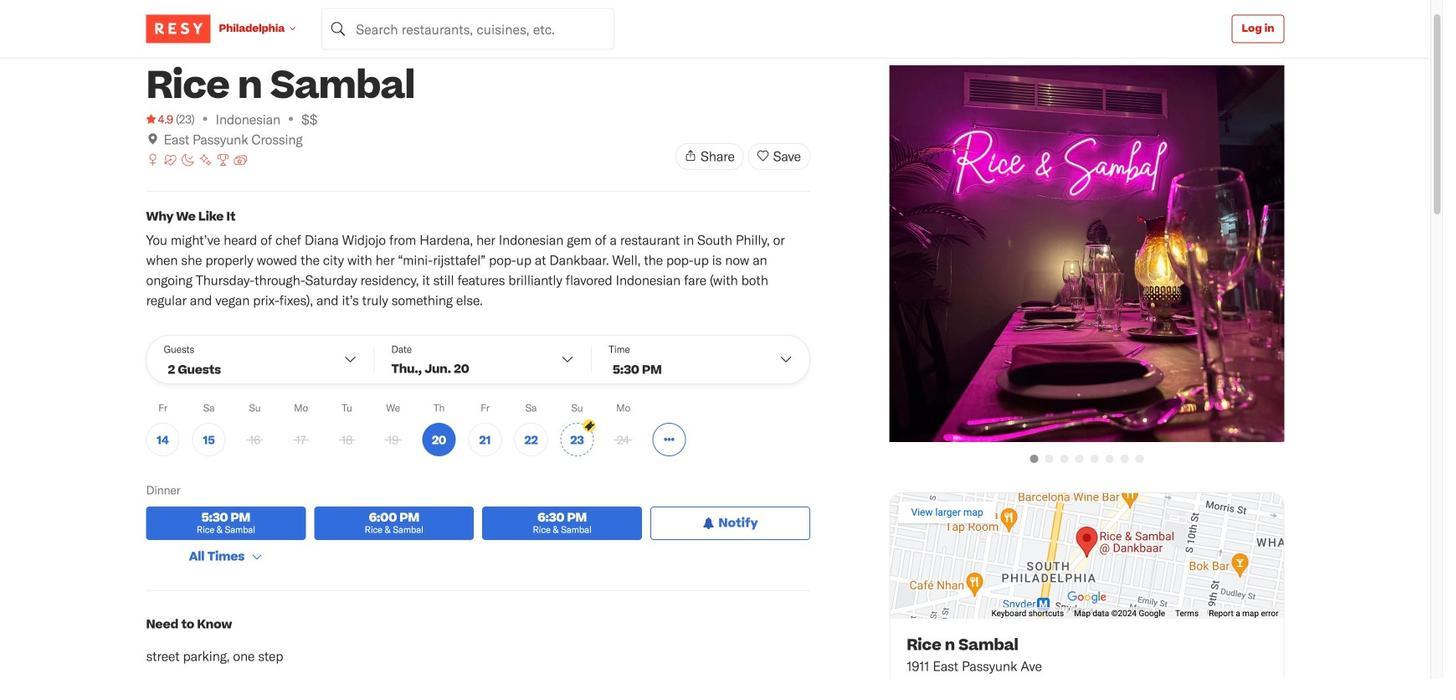 Task type: describe. For each thing, give the bounding box(es) containing it.
june 23, 2024. has event. image
[[583, 420, 596, 432]]

Search restaurants, cuisines, etc. text field
[[322, 8, 615, 50]]



Task type: vqa. For each thing, say whether or not it's contained in the screenshot.
June 15, 2024. Has event. image
no



Task type: locate. For each thing, give the bounding box(es) containing it.
4.9 out of 5 stars image
[[146, 111, 173, 127]]

None field
[[322, 8, 615, 50]]



